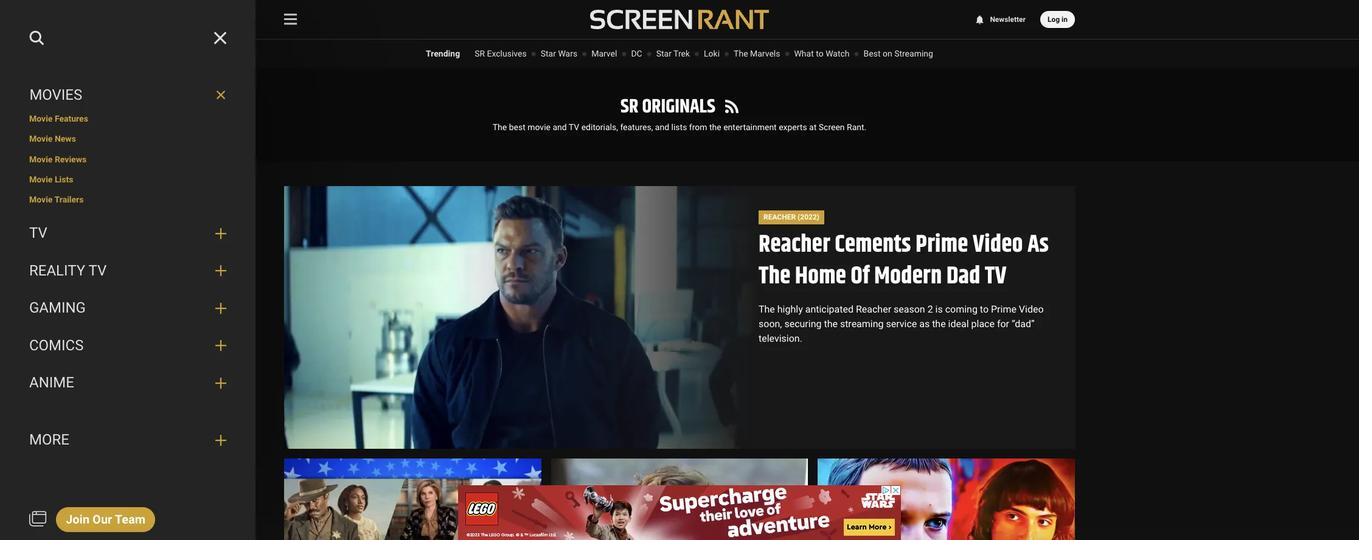 Task type: vqa. For each thing, say whether or not it's contained in the screenshot.
'securing'
yes



Task type: locate. For each thing, give the bounding box(es) containing it.
season
[[894, 304, 925, 315]]

movie trailers link
[[29, 195, 226, 206]]

highly
[[778, 304, 803, 315]]

marvels
[[750, 49, 780, 58]]

1 horizontal spatial star
[[656, 49, 672, 58]]

1 horizontal spatial and
[[655, 122, 669, 132]]

video up "dad"
[[1019, 304, 1044, 315]]

and right movie
[[553, 122, 567, 132]]

0 vertical spatial sr
[[475, 49, 485, 58]]

the marvels link
[[734, 49, 780, 58]]

securing
[[785, 318, 822, 330]]

0 vertical spatial video
[[973, 226, 1023, 263]]

tv left editorials, in the top of the page
[[569, 122, 579, 132]]

on
[[883, 49, 893, 58]]

0 horizontal spatial the
[[710, 122, 722, 132]]

home
[[795, 258, 846, 295]]

the left marvels
[[734, 49, 748, 58]]

1 movie from the top
[[29, 114, 53, 124]]

the inside the highly anticipated reacher season 2 is coming to prime video soon, securing the streaming service as the ideal place for "dad" television.
[[759, 304, 775, 315]]

log
[[1048, 15, 1060, 24]]

the left best
[[493, 122, 507, 132]]

television.
[[759, 333, 803, 344]]

prime
[[916, 226, 968, 263], [991, 304, 1017, 315]]

reacher inside the highly anticipated reacher season 2 is coming to prime video soon, securing the streaming service as the ideal place for "dad" television.
[[856, 304, 892, 315]]

movies
[[29, 86, 82, 103]]

reacher down the reacher (2022) 'link'
[[759, 226, 831, 263]]

3 movie from the top
[[29, 154, 53, 164]]

newsletter link
[[974, 15, 1026, 24]]

trek
[[674, 49, 690, 58]]

1 vertical spatial reacher
[[759, 226, 831, 263]]

star
[[541, 49, 556, 58], [656, 49, 672, 58]]

tv right dad
[[985, 258, 1007, 295]]

movie left the lists
[[29, 174, 53, 184]]

0 horizontal spatial star
[[541, 49, 556, 58]]

star left "wars"
[[541, 49, 556, 58]]

reacher
[[764, 213, 796, 222], [759, 226, 831, 263], [856, 304, 892, 315]]

sr left exclusives
[[475, 49, 485, 58]]

eleven and mike from stranger things image
[[818, 459, 1075, 540]]

star trek link
[[656, 49, 690, 58]]

0 horizontal spatial prime
[[916, 226, 968, 263]]

sr up "features,"
[[621, 92, 639, 122]]

join
[[66, 513, 90, 527]]

1 vertical spatial to
[[980, 304, 989, 315]]

marvel
[[592, 49, 617, 58]]

screenrant logo image
[[590, 10, 769, 29]]

experts
[[779, 122, 807, 132]]

1 vertical spatial video
[[1019, 304, 1044, 315]]

0 horizontal spatial to
[[816, 49, 824, 58]]

video inside the highly anticipated reacher season 2 is coming to prime video soon, securing the streaming service as the ideal place for "dad" television.
[[1019, 304, 1044, 315]]

2 and from the left
[[655, 122, 669, 132]]

1 star from the left
[[541, 49, 556, 58]]

the up soon,
[[759, 304, 775, 315]]

the inside sr originals the best movie and tv editorials, features, and lists from the entertainment experts at screen rant.
[[493, 122, 507, 132]]

the right from
[[710, 122, 722, 132]]

reality tv link
[[29, 262, 206, 280]]

2 movie from the top
[[29, 134, 53, 144]]

soon,
[[759, 318, 782, 330]]

0 horizontal spatial sr
[[475, 49, 485, 58]]

and left lists
[[655, 122, 669, 132]]

exclusives
[[487, 49, 527, 58]]

sr inside sr originals the best movie and tv editorials, features, and lists from the entertainment experts at screen rant.
[[621, 92, 639, 122]]

to right what
[[816, 49, 824, 58]]

reacher up streaming
[[856, 304, 892, 315]]

4 movie from the top
[[29, 174, 53, 184]]

movie for movie reviews
[[29, 154, 53, 164]]

news
[[55, 134, 76, 144]]

star for star trek
[[656, 49, 672, 58]]

1 vertical spatial prime
[[991, 304, 1017, 315]]

entertainment
[[724, 122, 777, 132]]

trending
[[426, 49, 460, 58]]

0 vertical spatial prime
[[916, 226, 968, 263]]

gaming
[[29, 300, 86, 317]]

movie left news
[[29, 134, 53, 144]]

best on streaming
[[864, 49, 933, 58]]

movie for movie lists
[[29, 174, 53, 184]]

video
[[973, 226, 1023, 263], [1019, 304, 1044, 315]]

video left as
[[973, 226, 1023, 263]]

"dad"
[[1012, 318, 1035, 330]]

sr for originals
[[621, 92, 639, 122]]

service
[[886, 318, 917, 330]]

reacher left (2022)
[[764, 213, 796, 222]]

1 horizontal spatial prime
[[991, 304, 1017, 315]]

2 vertical spatial reacher
[[856, 304, 892, 315]]

movie up movie lists
[[29, 154, 53, 164]]

tv inside sr originals the best movie and tv editorials, features, and lists from the entertainment experts at screen rant.
[[569, 122, 579, 132]]

anime link
[[29, 374, 206, 393]]

the up highly
[[759, 258, 791, 295]]

0 horizontal spatial and
[[553, 122, 567, 132]]

reality tv
[[29, 262, 107, 279]]

the down anticipated
[[824, 318, 838, 330]]

movie
[[29, 114, 53, 124], [29, 134, 53, 144], [29, 154, 53, 164], [29, 174, 53, 184], [29, 195, 53, 204]]

the
[[734, 49, 748, 58], [493, 122, 507, 132], [759, 258, 791, 295], [759, 304, 775, 315]]

5 movie from the top
[[29, 195, 53, 204]]

2 star from the left
[[656, 49, 672, 58]]

prime inside the highly anticipated reacher season 2 is coming to prime video soon, securing the streaming service as the ideal place for "dad" television.
[[991, 304, 1017, 315]]

features
[[55, 114, 88, 124]]

cements
[[835, 226, 911, 263]]

dc
[[631, 49, 642, 58]]

1 horizontal spatial sr
[[621, 92, 639, 122]]

sr
[[475, 49, 485, 58], [621, 92, 639, 122]]

trailers
[[54, 195, 84, 204]]

reviews
[[55, 154, 87, 164]]

star left trek
[[656, 49, 672, 58]]

the highly anticipated reacher season 2 is coming to prime video soon, securing the streaming service as the ideal place for "dad" television.
[[759, 304, 1044, 344]]

place
[[972, 318, 995, 330]]

advertisement region
[[458, 486, 901, 540]]

(2022)
[[798, 213, 820, 222]]

1 horizontal spatial to
[[980, 304, 989, 315]]

0 vertical spatial to
[[816, 49, 824, 58]]

log in
[[1048, 15, 1068, 24]]

star wars link
[[541, 49, 578, 58]]

1 horizontal spatial the
[[824, 318, 838, 330]]

the
[[710, 122, 722, 132], [824, 318, 838, 330], [932, 318, 946, 330]]

movie up 'movie news' at top
[[29, 114, 53, 124]]

the right as
[[932, 318, 946, 330]]

in
[[1062, 15, 1068, 24]]

sr exclusives link
[[475, 49, 527, 58]]

to up place
[[980, 304, 989, 315]]

originals
[[642, 92, 716, 122]]

more
[[29, 431, 69, 448]]

1 vertical spatial sr
[[621, 92, 639, 122]]

what
[[794, 49, 814, 58]]

movie lists
[[29, 174, 73, 184]]

movie down movie lists
[[29, 195, 53, 204]]

our
[[93, 513, 112, 527]]

anime
[[29, 374, 74, 391]]

join our team link
[[56, 508, 155, 532]]

modern
[[875, 258, 942, 295]]

lists
[[672, 122, 687, 132]]



Task type: describe. For each thing, give the bounding box(es) containing it.
lists
[[55, 174, 73, 184]]

as
[[920, 318, 930, 330]]

rant.
[[847, 122, 867, 132]]

reacher (2022) reacher cements prime video as the home of modern dad tv
[[759, 213, 1049, 295]]

tv right reality
[[89, 262, 107, 279]]

what to watch link
[[794, 49, 850, 58]]

video inside reacher (2022) reacher cements prime video as the home of modern dad tv
[[973, 226, 1023, 263]]

loki
[[704, 49, 720, 58]]

movie lists link
[[29, 174, 226, 185]]

reality
[[29, 262, 85, 279]]

2
[[928, 304, 933, 315]]

comics
[[29, 337, 84, 354]]

tv inside reacher (2022) reacher cements prime video as the home of modern dad tv
[[985, 258, 1007, 295]]

ideal
[[948, 318, 969, 330]]

to inside the highly anticipated reacher season 2 is coming to prime video soon, securing the streaming service as the ideal place for "dad" television.
[[980, 304, 989, 315]]

the inside sr originals the best movie and tv editorials, features, and lists from the entertainment experts at screen rant.
[[710, 122, 722, 132]]

what to watch
[[794, 49, 850, 58]]

jack reacher standing tall while captured in reacher season 2 image
[[284, 186, 759, 449]]

movie
[[528, 122, 551, 132]]

sr originals the best movie and tv editorials, features, and lists from the entertainment experts at screen rant.
[[493, 92, 867, 132]]

tv link
[[29, 225, 206, 243]]

movie news
[[29, 134, 76, 144]]

join our team
[[66, 513, 146, 527]]

coming
[[945, 304, 978, 315]]

sr for exclusives
[[475, 49, 485, 58]]

best
[[509, 122, 526, 132]]

1 and from the left
[[553, 122, 567, 132]]

movie for movie trailers
[[29, 195, 53, 204]]

prime inside reacher (2022) reacher cements prime video as the home of modern dad tv
[[916, 226, 968, 263]]

screen
[[819, 122, 845, 132]]

movie features
[[29, 114, 88, 124]]

streaming
[[840, 318, 884, 330]]

at
[[809, 122, 817, 132]]

gaming link
[[29, 300, 206, 318]]

marvel link
[[592, 49, 617, 58]]

movie features link
[[29, 114, 226, 125]]

0 vertical spatial reacher
[[764, 213, 796, 222]]

star trek
[[656, 49, 690, 58]]

movie for movie features
[[29, 114, 53, 124]]

dad
[[947, 258, 981, 295]]

the marvels
[[734, 49, 780, 58]]

star wars
[[541, 49, 578, 58]]

movie trailers
[[29, 195, 84, 204]]

best on streaming link
[[864, 49, 933, 58]]

movie reviews link
[[29, 154, 226, 165]]

as
[[1028, 226, 1049, 263]]

comics link
[[29, 337, 206, 355]]

wars
[[558, 49, 578, 58]]

best
[[864, 49, 881, 58]]

newsletter
[[990, 15, 1026, 24]]

sr exclusives
[[475, 49, 527, 58]]

team
[[115, 513, 146, 527]]

loki link
[[704, 49, 720, 58]]

movies link
[[29, 86, 206, 104]]

troy looking at charlie in fear the walking dead season 8 episode 8 image
[[551, 459, 808, 540]]

reacher (2022) link
[[759, 211, 825, 225]]

of
[[851, 258, 870, 295]]

star for star wars
[[541, 49, 556, 58]]

movie for movie news
[[29, 134, 53, 144]]

movie news link
[[29, 134, 226, 145]]

for
[[997, 318, 1010, 330]]

is
[[936, 304, 943, 315]]

features,
[[620, 122, 653, 132]]

watch
[[826, 49, 850, 58]]

from
[[689, 122, 707, 132]]

streaming
[[895, 49, 933, 58]]

paramount+ shows - lawmen bass reeves, good fight, special ops lioness, frasier, tulsa king, 1883 image
[[284, 459, 541, 540]]

reacher cements prime video as the home of modern dad tv link
[[759, 226, 1049, 295]]

dc link
[[631, 49, 642, 58]]

the inside reacher (2022) reacher cements prime video as the home of modern dad tv
[[759, 258, 791, 295]]

movie reviews
[[29, 154, 87, 164]]

2 horizontal spatial the
[[932, 318, 946, 330]]

tv down movie trailers on the left top
[[29, 225, 47, 242]]

editorials,
[[582, 122, 618, 132]]



